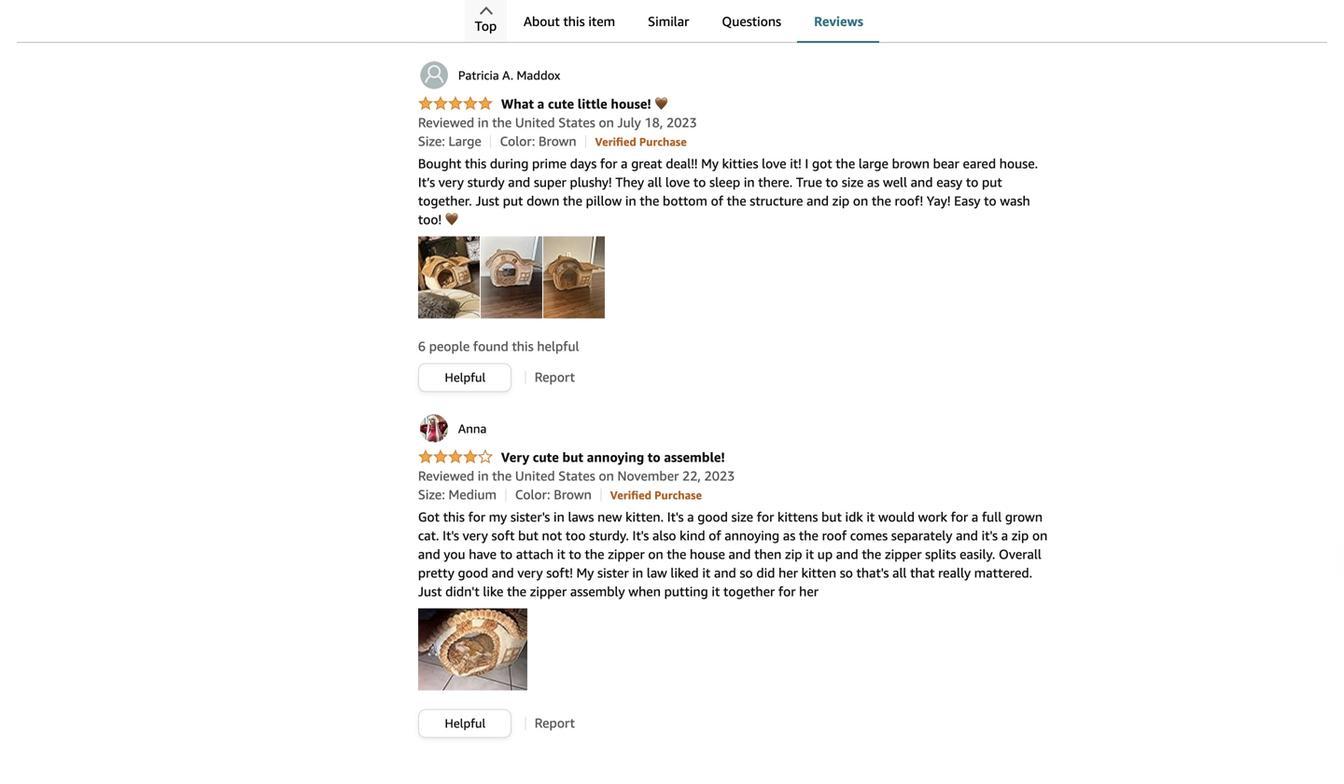 Task type: describe. For each thing, give the bounding box(es) containing it.
about this item
[[524, 14, 615, 29]]

law
[[647, 566, 667, 581]]

states for but
[[559, 469, 595, 484]]

report link for cute
[[535, 370, 575, 385]]

1 so from the left
[[740, 566, 753, 581]]

structure
[[750, 193, 803, 209]]

all inside got this for my sister's in laws new kitten. it's a good size for kittens but idk it would work for a full grown cat. it's very soft but not too sturdy. it's also kind of annoying as the roof comes separately and it's a zip on and you have to attach it to the zipper on the house and then zip it up and the zipper splits easily. overall pretty good and very soft! my sister in law liked it and so did her kitten so that's all that really mattered. just didn't like the zipper assembly when putting it together for her
[[892, 566, 907, 581]]

helpful for but's report link
[[445, 717, 486, 731]]

it right putting
[[712, 584, 720, 600]]

size: medium
[[418, 487, 497, 503]]

new
[[598, 510, 622, 525]]

sturdy
[[467, 175, 505, 190]]

to up easy
[[966, 175, 979, 190]]

and right the "up"
[[836, 547, 859, 562]]

1 horizontal spatial her
[[799, 584, 819, 600]]

in down kitties
[[744, 175, 755, 190]]

patricia
[[458, 68, 499, 83]]

together
[[723, 584, 775, 600]]

1 horizontal spatial zipper
[[608, 547, 645, 562]]

on left july
[[599, 115, 614, 130]]

laws
[[568, 510, 594, 525]]

days
[[570, 156, 597, 171]]

assemble!
[[664, 450, 725, 465]]

verified purchase for july
[[595, 135, 687, 148]]

🤎 inside what a cute little house! 🤎 link
[[655, 96, 668, 112]]

deal!!
[[666, 156, 698, 171]]

a right what
[[537, 96, 545, 112]]

brown
[[892, 156, 930, 171]]

customer image image up 6 people found this helpful
[[481, 237, 542, 319]]

assembly
[[570, 584, 625, 600]]

july
[[618, 115, 641, 130]]

0 horizontal spatial love
[[665, 175, 690, 190]]

0 vertical spatial good
[[698, 510, 728, 525]]

super
[[534, 175, 567, 190]]

report for cute
[[535, 370, 575, 385]]

united for cute
[[515, 469, 555, 484]]

the down sturdy.
[[585, 547, 605, 562]]

all inside the bought this during prime days for a great deal!! my kitties love it! i got the large brown bear eared house. it's very sturdy and super plushy! they all love to sleep in there. true to size as well and easy to put together. just put down the pillow in the bottom of the structure and zip on the roof! yay! easy to wash too! 🤎
[[648, 175, 662, 190]]

0 vertical spatial but
[[562, 450, 583, 465]]

as for size
[[867, 175, 880, 190]]

reviewed for medium
[[418, 469, 474, 484]]

bear
[[933, 156, 960, 171]]

the down plushy!
[[563, 193, 582, 209]]

2023 for very cute but annoying to assemble!
[[704, 469, 735, 484]]

to right easy
[[984, 193, 997, 209]]

house!
[[611, 96, 651, 112]]

splits
[[925, 547, 956, 562]]

22,
[[682, 469, 701, 484]]

then
[[754, 547, 782, 562]]

idk
[[845, 510, 863, 525]]

very
[[501, 450, 529, 465]]

in left law
[[632, 566, 643, 581]]

in up 'not'
[[554, 510, 565, 525]]

size inside got this for my sister's in laws new kitten. it's a good size for kittens but idk it would work for a full grown cat. it's very soft but not too sturdy. it's also kind of annoying as the roof comes separately and it's a zip on and you have to attach it to the zipper on the house and then zip it up and the zipper splits easily. overall pretty good and very soft! my sister in law liked it and so did her kitten so that's all that really mattered. just didn't like the zipper assembly when putting it together for her
[[731, 510, 753, 525]]

the down well
[[872, 193, 891, 209]]

to up november
[[648, 450, 661, 465]]

soft!
[[546, 566, 573, 581]]

2 vertical spatial but
[[518, 528, 539, 544]]

sister's
[[511, 510, 550, 525]]

soft
[[492, 528, 515, 544]]

the up liked
[[667, 547, 686, 562]]

what a cute little house! 🤎
[[501, 96, 668, 112]]

anna link
[[418, 413, 487, 445]]

of inside got this for my sister's in laws new kitten. it's a good size for kittens but idk it would work for a full grown cat. it's very soft but not too sturdy. it's also kind of annoying as the roof comes separately and it's a zip on and you have to attach it to the zipper on the house and then zip it up and the zipper splits easily. overall pretty good and very soft! my sister in law liked it and so did her kitten so that's all that really mattered. just didn't like the zipper assembly when putting it together for her
[[709, 528, 721, 544]]

grown
[[1005, 510, 1043, 525]]

verified for november
[[610, 489, 652, 502]]

separately
[[891, 528, 953, 544]]

wash
[[1000, 193, 1030, 209]]

for right together
[[778, 584, 796, 600]]

like
[[483, 584, 504, 600]]

what
[[501, 96, 534, 112]]

1 helpful submit from the top
[[419, 365, 510, 392]]

too
[[566, 528, 586, 544]]

and left then
[[729, 547, 751, 562]]

it!
[[790, 156, 802, 171]]

and down during
[[508, 175, 530, 190]]

and down 'house'
[[714, 566, 736, 581]]

verified purchase link for july
[[595, 134, 687, 149]]

on down very cute but annoying to assemble!
[[599, 469, 614, 484]]

1 vertical spatial cute
[[533, 450, 559, 465]]

and up like
[[492, 566, 514, 581]]

kitten
[[802, 566, 836, 581]]

found
[[473, 339, 509, 354]]

large
[[859, 156, 889, 171]]

a.
[[502, 68, 514, 83]]

kitten.
[[626, 510, 664, 525]]

anna
[[458, 422, 487, 436]]

overall
[[999, 547, 1042, 562]]

comes
[[850, 528, 888, 544]]

for right work
[[951, 510, 968, 525]]

for inside the bought this during prime days for a great deal!! my kitties love it! i got the large brown bear eared house. it's very sturdy and super plushy! they all love to sleep in there. true to size as well and easy to put together. just put down the pillow in the bottom of the structure and zip on the roof! yay! easy to wash too! 🤎
[[600, 156, 618, 171]]

got
[[418, 510, 440, 525]]

for left kittens
[[757, 510, 774, 525]]

mattered.
[[974, 566, 1033, 581]]

1 horizontal spatial it's
[[632, 528, 649, 544]]

sleep
[[709, 175, 740, 190]]

1 horizontal spatial put
[[982, 175, 1002, 190]]

little
[[578, 96, 607, 112]]

patricia a. maddox link
[[418, 59, 560, 91]]

of inside the bought this during prime days for a great deal!! my kitties love it! i got the large brown bear eared house. it's very sturdy and super plushy! they all love to sleep in there. true to size as well and easy to put together. just put down the pillow in the bottom of the structure and zip on the roof! yay! easy to wash too! 🤎
[[711, 193, 723, 209]]

got
[[812, 156, 832, 171]]

item
[[588, 14, 615, 29]]

reviewed in the united states on november 22, 2023
[[418, 469, 735, 484]]

not
[[542, 528, 562, 544]]

just inside the bought this during prime days for a great deal!! my kitties love it! i got the large brown bear eared house. it's very sturdy and super plushy! they all love to sleep in there. true to size as well and easy to put together. just put down the pillow in the bottom of the structure and zip on the roof! yay! easy to wash too! 🤎
[[476, 193, 499, 209]]

2 helpful submit from the top
[[419, 711, 510, 738]]

about
[[524, 14, 560, 29]]

a up kind on the bottom
[[687, 510, 694, 525]]

the down they
[[640, 193, 659, 209]]

and up easily. at the right bottom
[[956, 528, 978, 544]]

full
[[982, 510, 1002, 525]]

on up law
[[648, 547, 663, 562]]

0 vertical spatial cute
[[548, 96, 574, 112]]

during
[[490, 156, 529, 171]]

roof
[[822, 528, 847, 544]]

a left full
[[972, 510, 979, 525]]

6
[[418, 339, 426, 354]]

the down sleep
[[727, 193, 746, 209]]

on inside the bought this during prime days for a great deal!! my kitties love it! i got the large brown bear eared house. it's very sturdy and super plushy! they all love to sleep in there. true to size as well and easy to put together. just put down the pillow in the bottom of the structure and zip on the roof! yay! easy to wash too! 🤎
[[853, 193, 868, 209]]

really
[[938, 566, 971, 581]]

also
[[653, 528, 676, 544]]

1 report link from the top
[[535, 16, 575, 31]]

i
[[805, 156, 809, 171]]

the down kittens
[[799, 528, 819, 544]]

2 horizontal spatial it's
[[667, 510, 684, 525]]

to down 'soft'
[[500, 547, 513, 562]]

annoying inside very cute but annoying to assemble! link
[[587, 450, 644, 465]]

0 vertical spatial love
[[762, 156, 787, 171]]

bought this during prime days for a great deal!! my kitties love it! i got the large brown bear eared house. it's very sturdy and super plushy! they all love to sleep in there. true to size as well and easy to put together. just put down the pillow in the bottom of the structure and zip on the roof! yay! easy to wash too! 🤎
[[418, 156, 1038, 227]]

2 horizontal spatial zipper
[[885, 547, 922, 562]]

very inside the bought this during prime days for a great deal!! my kitties love it! i got the large brown bear eared house. it's very sturdy and super plushy! they all love to sleep in there. true to size as well and easy to put together. just put down the pillow in the bottom of the structure and zip on the roof! yay! easy to wash too! 🤎
[[439, 175, 464, 190]]

cat.
[[418, 528, 439, 544]]

work
[[918, 510, 948, 525]]

yay!
[[927, 193, 951, 209]]

1 vertical spatial good
[[458, 566, 488, 581]]

color: brown for days
[[500, 134, 577, 149]]

this for during
[[465, 156, 487, 171]]

customer image image down didn't
[[418, 609, 527, 691]]

a right 'it's'
[[1001, 528, 1008, 544]]

2 vertical spatial very
[[517, 566, 543, 581]]

purchase for 22,
[[654, 489, 702, 502]]

pillow
[[586, 193, 622, 209]]

2023 for what a cute little house! 🤎
[[667, 115, 697, 130]]

this for item
[[563, 14, 585, 29]]

customer image image up helpful
[[543, 237, 605, 319]]

pretty
[[418, 566, 454, 581]]

very cute but annoying to assemble! link
[[418, 450, 725, 467]]

2 helpful from the top
[[445, 371, 486, 385]]

customer image image down too!
[[418, 237, 480, 319]]



Task type: vqa. For each thing, say whether or not it's contained in the screenshot.
the leftmost 2023
yes



Task type: locate. For each thing, give the bounding box(es) containing it.
in up large
[[478, 115, 489, 130]]

in up medium
[[478, 469, 489, 484]]

1 vertical spatial as
[[783, 528, 796, 544]]

all left that
[[892, 566, 907, 581]]

🤎 down together.
[[445, 212, 458, 227]]

0 vertical spatial my
[[701, 156, 719, 171]]

my up assembly
[[576, 566, 594, 581]]

0 horizontal spatial her
[[779, 566, 798, 581]]

verified purchase link down july
[[595, 134, 687, 149]]

helpful
[[445, 17, 486, 31], [445, 371, 486, 385], [445, 717, 486, 731]]

0 vertical spatial helpful
[[445, 17, 486, 31]]

2 horizontal spatial | image
[[525, 18, 526, 31]]

purchase for 18,
[[639, 135, 687, 148]]

| image
[[585, 135, 586, 148], [525, 372, 526, 385], [601, 489, 601, 502], [525, 718, 526, 731]]

this inside got this for my sister's in laws new kitten. it's a good size for kittens but idk it would work for a full grown cat. it's very soft but not too sturdy. it's also kind of annoying as the roof comes separately and it's a zip on and you have to attach it to the zipper on the house and then zip it up and the zipper splits easily. overall pretty good and very soft! my sister in law liked it and so did her kitten so that's all that really mattered. just didn't like the zipper assembly when putting it together for her
[[443, 510, 465, 525]]

1 horizontal spatial | image
[[505, 489, 506, 502]]

2 united from the top
[[515, 469, 555, 484]]

0 vertical spatial report
[[535, 16, 575, 31]]

top
[[475, 18, 497, 34]]

zipper down soft!
[[530, 584, 567, 600]]

united for a
[[515, 115, 555, 130]]

zipper
[[608, 547, 645, 562], [885, 547, 922, 562], [530, 584, 567, 600]]

0 vertical spatial zip
[[832, 193, 850, 209]]

states for cute
[[559, 115, 595, 130]]

just down pretty
[[418, 584, 442, 600]]

0 vertical spatial of
[[711, 193, 723, 209]]

0 horizontal spatial | image
[[490, 135, 491, 148]]

1 states from the top
[[559, 115, 595, 130]]

1 vertical spatial report link
[[535, 370, 575, 385]]

color: brown for sister's
[[515, 487, 592, 503]]

0 horizontal spatial annoying
[[587, 450, 644, 465]]

Helpful submit
[[419, 365, 510, 392], [419, 711, 510, 738]]

zip
[[832, 193, 850, 209], [1012, 528, 1029, 544], [785, 547, 802, 562]]

easily.
[[960, 547, 995, 562]]

questions
[[722, 14, 781, 29]]

1 vertical spatial annoying
[[725, 528, 780, 544]]

this for for
[[443, 510, 465, 525]]

this up sturdy
[[465, 156, 487, 171]]

customer image image
[[418, 237, 480, 319], [481, 237, 542, 319], [543, 237, 605, 319], [418, 609, 527, 691]]

love up there.
[[762, 156, 787, 171]]

2 vertical spatial | image
[[505, 489, 506, 502]]

size
[[842, 175, 864, 190], [731, 510, 753, 525]]

size: for size: large
[[418, 134, 445, 149]]

| image for what
[[490, 135, 491, 148]]

0 vertical spatial helpful submit
[[419, 365, 510, 392]]

1 vertical spatial reviewed
[[418, 469, 474, 484]]

kind
[[680, 528, 705, 544]]

1 vertical spatial helpful
[[445, 371, 486, 385]]

1 horizontal spatial as
[[867, 175, 880, 190]]

but up roof
[[822, 510, 842, 525]]

as inside the bought this during prime days for a great deal!! my kitties love it! i got the large brown bear eared house. it's very sturdy and super plushy! they all love to sleep in there. true to size as well and easy to put together. just put down the pillow in the bottom of the structure and zip on the roof! yay! easy to wash too! 🤎
[[867, 175, 880, 190]]

0 vertical spatial size:
[[418, 134, 445, 149]]

verified purchase link
[[595, 134, 687, 149], [610, 487, 702, 503]]

2 horizontal spatial but
[[822, 510, 842, 525]]

as down kittens
[[783, 528, 796, 544]]

0 vertical spatial her
[[779, 566, 798, 581]]

similar
[[648, 14, 689, 29]]

this inside the bought this during prime days for a great deal!! my kitties love it! i got the large brown bear eared house. it's very sturdy and super plushy! they all love to sleep in there. true to size as well and easy to put together. just put down the pillow in the bottom of the structure and zip on the roof! yay! easy to wash too! 🤎
[[465, 156, 487, 171]]

1 vertical spatial verified purchase
[[610, 489, 702, 502]]

too!
[[418, 212, 442, 227]]

cute right very
[[533, 450, 559, 465]]

her right "did"
[[779, 566, 798, 581]]

what a cute little house! 🤎 link
[[418, 96, 668, 113]]

size: large
[[418, 134, 482, 149]]

to up bottom
[[693, 175, 706, 190]]

it left the "up"
[[806, 547, 814, 562]]

put left the down
[[503, 193, 523, 209]]

very up the have
[[463, 528, 488, 544]]

as down large
[[867, 175, 880, 190]]

down
[[527, 193, 559, 209]]

did
[[756, 566, 775, 581]]

so up together
[[740, 566, 753, 581]]

report
[[535, 16, 575, 31], [535, 370, 575, 385], [535, 716, 575, 731]]

0 vertical spatial united
[[515, 115, 555, 130]]

verified purchase down november
[[610, 489, 702, 502]]

reviewed up 'size: large'
[[418, 115, 474, 130]]

1 horizontal spatial 2023
[[704, 469, 735, 484]]

1 vertical spatial helpful submit
[[419, 711, 510, 738]]

it's
[[418, 175, 435, 190]]

annoying up then
[[725, 528, 780, 544]]

put
[[982, 175, 1002, 190], [503, 193, 523, 209]]

zip inside the bought this during prime days for a great deal!! my kitties love it! i got the large brown bear eared house. it's very sturdy and super plushy! they all love to sleep in there. true to size as well and easy to put together. just put down the pillow in the bottom of the structure and zip on the roof! yay! easy to wash too! 🤎
[[832, 193, 850, 209]]

there.
[[758, 175, 793, 190]]

1 vertical spatial report
[[535, 370, 575, 385]]

0 horizontal spatial just
[[418, 584, 442, 600]]

0 horizontal spatial good
[[458, 566, 488, 581]]

size:
[[418, 134, 445, 149], [418, 487, 445, 503]]

1 vertical spatial just
[[418, 584, 442, 600]]

putting
[[664, 584, 708, 600]]

0 vertical spatial all
[[648, 175, 662, 190]]

0 horizontal spatial 2023
[[667, 115, 697, 130]]

0 vertical spatial just
[[476, 193, 499, 209]]

0 vertical spatial brown
[[539, 134, 577, 149]]

| image for very
[[505, 489, 506, 502]]

color: for my
[[515, 487, 550, 503]]

a inside the bought this during prime days for a great deal!! my kitties love it! i got the large brown bear eared house. it's very sturdy and super plushy! they all love to sleep in there. true to size as well and easy to put together. just put down the pillow in the bottom of the structure and zip on the roof! yay! easy to wash too! 🤎
[[621, 156, 628, 171]]

1 vertical spatial size:
[[418, 487, 445, 503]]

2 reviewed from the top
[[418, 469, 474, 484]]

very
[[439, 175, 464, 190], [463, 528, 488, 544], [517, 566, 543, 581]]

1 horizontal spatial all
[[892, 566, 907, 581]]

my inside the bought this during prime days for a great deal!! my kitties love it! i got the large brown bear eared house. it's very sturdy and super plushy! they all love to sleep in there. true to size as well and easy to put together. just put down the pillow in the bottom of the structure and zip on the roof! yay! easy to wash too! 🤎
[[701, 156, 719, 171]]

size inside the bought this during prime days for a great deal!! my kitties love it! i got the large brown bear eared house. it's very sturdy and super plushy! they all love to sleep in there. true to size as well and easy to put together. just put down the pillow in the bottom of the structure and zip on the roof! yay! easy to wash too! 🤎
[[842, 175, 864, 190]]

| image right "top"
[[525, 18, 526, 31]]

reviewed for large
[[418, 115, 474, 130]]

report link for but
[[535, 716, 575, 731]]

1 horizontal spatial good
[[698, 510, 728, 525]]

1 horizontal spatial my
[[701, 156, 719, 171]]

0 horizontal spatial but
[[518, 528, 539, 544]]

patricia a. maddox
[[458, 68, 560, 83]]

0 horizontal spatial my
[[576, 566, 594, 581]]

0 horizontal spatial zip
[[785, 547, 802, 562]]

0 vertical spatial 🤎
[[655, 96, 668, 112]]

the right the got
[[836, 156, 855, 171]]

1 vertical spatial love
[[665, 175, 690, 190]]

this
[[563, 14, 585, 29], [465, 156, 487, 171], [512, 339, 534, 354], [443, 510, 465, 525]]

easy
[[937, 175, 963, 190]]

1 vertical spatial purchase
[[654, 489, 702, 502]]

reviewed in the united states on july 18, 2023
[[418, 115, 697, 130]]

brown down reviewed in the united states on july 18, 2023
[[539, 134, 577, 149]]

0 vertical spatial report link
[[535, 16, 575, 31]]

1 vertical spatial color:
[[515, 487, 550, 503]]

and down 'cat.'
[[418, 547, 440, 562]]

all down great
[[648, 175, 662, 190]]

0 horizontal spatial as
[[783, 528, 796, 544]]

1 united from the top
[[515, 115, 555, 130]]

0 vertical spatial reviewed
[[418, 115, 474, 130]]

people
[[429, 339, 470, 354]]

1 vertical spatial verified
[[610, 489, 652, 502]]

a up they
[[621, 156, 628, 171]]

bought
[[418, 156, 461, 171]]

| image right large
[[490, 135, 491, 148]]

0 vertical spatial annoying
[[587, 450, 644, 465]]

just inside got this for my sister's in laws new kitten. it's a good size for kittens but idk it would work for a full grown cat. it's very soft but not too sturdy. it's also kind of annoying as the roof comes separately and it's a zip on and you have to attach it to the zipper on the house and then zip it up and the zipper splits easily. overall pretty good and very soft! my sister in law liked it and so did her kitten so that's all that really mattered. just didn't like the zipper assembly when putting it together for her
[[418, 584, 442, 600]]

reviews
[[814, 14, 864, 29]]

1 vertical spatial verified purchase link
[[610, 487, 702, 503]]

house
[[690, 547, 725, 562]]

it up soft!
[[557, 547, 565, 562]]

but down sister's
[[518, 528, 539, 544]]

well
[[883, 175, 907, 190]]

0 vertical spatial | image
[[525, 18, 526, 31]]

0 vertical spatial very
[[439, 175, 464, 190]]

to down the too
[[569, 547, 581, 562]]

this right found
[[512, 339, 534, 354]]

0 horizontal spatial zipper
[[530, 584, 567, 600]]

1 vertical spatial 🤎
[[445, 212, 458, 227]]

zipper down separately
[[885, 547, 922, 562]]

it's up you
[[443, 528, 459, 544]]

2 vertical spatial zip
[[785, 547, 802, 562]]

annoying
[[587, 450, 644, 465], [725, 528, 780, 544]]

0 vertical spatial states
[[559, 115, 595, 130]]

1 horizontal spatial just
[[476, 193, 499, 209]]

of up 'house'
[[709, 528, 721, 544]]

1 reviewed from the top
[[418, 115, 474, 130]]

november
[[618, 469, 679, 484]]

color: up during
[[500, 134, 535, 149]]

1 vertical spatial | image
[[490, 135, 491, 148]]

1 size: from the top
[[418, 134, 445, 149]]

my inside got this for my sister's in laws new kitten. it's a good size for kittens but idk it would work for a full grown cat. it's very soft but not too sturdy. it's also kind of annoying as the roof comes separately and it's a zip on and you have to attach it to the zipper on the house and then zip it up and the zipper splits easily. overall pretty good and very soft! my sister in law liked it and so did her kitten so that's all that really mattered. just didn't like the zipper assembly when putting it together for her
[[576, 566, 594, 581]]

my
[[701, 156, 719, 171], [576, 566, 594, 581]]

eared
[[963, 156, 996, 171]]

3 report link from the top
[[535, 716, 575, 731]]

verified purchase
[[595, 135, 687, 148], [610, 489, 702, 502]]

0 vertical spatial verified purchase link
[[595, 134, 687, 149]]

verified
[[595, 135, 636, 148], [610, 489, 652, 502]]

size down large
[[842, 175, 864, 190]]

2 horizontal spatial zip
[[1012, 528, 1029, 544]]

so left 'that's'
[[840, 566, 853, 581]]

it down 'house'
[[702, 566, 711, 581]]

reviewed up size: medium
[[418, 469, 474, 484]]

0 vertical spatial 2023
[[667, 115, 697, 130]]

when
[[629, 584, 661, 600]]

verified for july
[[595, 135, 636, 148]]

color: brown
[[500, 134, 577, 149], [515, 487, 592, 503]]

brown for days
[[539, 134, 577, 149]]

the
[[492, 115, 512, 130], [836, 156, 855, 171], [563, 193, 582, 209], [640, 193, 659, 209], [727, 193, 746, 209], [872, 193, 891, 209], [492, 469, 512, 484], [799, 528, 819, 544], [585, 547, 605, 562], [667, 547, 686, 562], [862, 547, 882, 562], [507, 584, 527, 600]]

it's
[[667, 510, 684, 525], [443, 528, 459, 544], [632, 528, 649, 544]]

as inside got this for my sister's in laws new kitten. it's a good size for kittens but idk it would work for a full grown cat. it's very soft but not too sturdy. it's also kind of annoying as the roof comes separately and it's a zip on and you have to attach it to the zipper on the house and then zip it up and the zipper splits easily. overall pretty good and very soft! my sister in law liked it and so did her kitten so that's all that really mattered. just didn't like the zipper assembly when putting it together for her
[[783, 528, 796, 544]]

just
[[476, 193, 499, 209], [418, 584, 442, 600]]

it's
[[982, 528, 998, 544]]

2023 right 22,
[[704, 469, 735, 484]]

would
[[878, 510, 915, 525]]

they
[[615, 175, 644, 190]]

states down very cute but annoying to assemble! link
[[559, 469, 595, 484]]

1 vertical spatial my
[[576, 566, 594, 581]]

report for but
[[535, 716, 575, 731]]

1 vertical spatial size
[[731, 510, 753, 525]]

1 report from the top
[[535, 16, 575, 31]]

got this for my sister's in laws new kitten. it's a good size for kittens but idk it would work for a full grown cat. it's very soft but not too sturdy. it's also kind of annoying as the roof comes separately and it's a zip on and you have to attach it to the zipper on the house and then zip it up and the zipper splits easily. overall pretty good and very soft! my sister in law liked it and so did her kitten so that's all that really mattered. just didn't like the zipper assembly when putting it together for her
[[418, 510, 1048, 600]]

very up together.
[[439, 175, 464, 190]]

1 vertical spatial but
[[822, 510, 842, 525]]

you
[[444, 547, 465, 562]]

prime
[[532, 156, 567, 171]]

states down what a cute little house! 🤎
[[559, 115, 595, 130]]

the up 'that's'
[[862, 547, 882, 562]]

0 vertical spatial verified purchase
[[595, 135, 687, 148]]

that
[[910, 566, 935, 581]]

0 horizontal spatial so
[[740, 566, 753, 581]]

1 vertical spatial 2023
[[704, 469, 735, 484]]

2 vertical spatial report link
[[535, 716, 575, 731]]

good down the have
[[458, 566, 488, 581]]

2 states from the top
[[559, 469, 595, 484]]

1 vertical spatial put
[[503, 193, 523, 209]]

2 so from the left
[[840, 566, 853, 581]]

great
[[631, 156, 662, 171]]

liked
[[671, 566, 699, 581]]

3 helpful from the top
[[445, 717, 486, 731]]

as for annoying
[[783, 528, 796, 544]]

the down what
[[492, 115, 512, 130]]

1 vertical spatial all
[[892, 566, 907, 581]]

verified purchase link for november
[[610, 487, 702, 503]]

2 report from the top
[[535, 370, 575, 385]]

on
[[599, 115, 614, 130], [853, 193, 868, 209], [599, 469, 614, 484], [1032, 528, 1048, 544], [648, 547, 663, 562]]

brown for sister's
[[554, 487, 592, 503]]

kitties
[[722, 156, 758, 171]]

and down true
[[807, 193, 829, 209]]

2 size: from the top
[[418, 487, 445, 503]]

in down they
[[625, 193, 636, 209]]

2 report link from the top
[[535, 370, 575, 385]]

1 horizontal spatial annoying
[[725, 528, 780, 544]]

verified up kitten. on the left of page
[[610, 489, 652, 502]]

it right idk
[[867, 510, 875, 525]]

🤎 inside the bought this during prime days for a great deal!! my kitties love it! i got the large brown bear eared house. it's very sturdy and super plushy! they all love to sleep in there. true to size as well and easy to put together. just put down the pillow in the bottom of the structure and zip on the roof! yay! easy to wash too! 🤎
[[445, 212, 458, 227]]

for right days
[[600, 156, 618, 171]]

0 horizontal spatial 🤎
[[445, 212, 458, 227]]

annoying inside got this for my sister's in laws new kitten. it's a good size for kittens but idk it would work for a full grown cat. it's very soft but not too sturdy. it's also kind of annoying as the roof comes separately and it's a zip on and you have to attach it to the zipper on the house and then zip it up and the zipper splits easily. overall pretty good and very soft! my sister in law liked it and so did her kitten so that's all that really mattered. just didn't like the zipper assembly when putting it together for her
[[725, 528, 780, 544]]

roof!
[[895, 193, 923, 209]]

it's down kitten. on the left of page
[[632, 528, 649, 544]]

purchase down 22,
[[654, 489, 702, 502]]

on down grown
[[1032, 528, 1048, 544]]

the right like
[[507, 584, 527, 600]]

for left my
[[468, 510, 486, 525]]

2023 right 18, in the top of the page
[[667, 115, 697, 130]]

18,
[[645, 115, 663, 130]]

my
[[489, 510, 507, 525]]

that's
[[857, 566, 889, 581]]

easy
[[954, 193, 981, 209]]

states
[[559, 115, 595, 130], [559, 469, 595, 484]]

together.
[[418, 193, 472, 209]]

0 horizontal spatial it's
[[443, 528, 459, 544]]

and down brown
[[911, 175, 933, 190]]

1 vertical spatial brown
[[554, 487, 592, 503]]

size: for size: medium
[[418, 487, 445, 503]]

all
[[648, 175, 662, 190], [892, 566, 907, 581]]

true
[[796, 175, 822, 190]]

didn't
[[445, 584, 480, 600]]

up
[[818, 547, 833, 562]]

of down sleep
[[711, 193, 723, 209]]

large
[[449, 134, 482, 149]]

purchase down 18, in the top of the page
[[639, 135, 687, 148]]

1 vertical spatial of
[[709, 528, 721, 544]]

united down what a cute little house! 🤎 link
[[515, 115, 555, 130]]

purchase
[[639, 135, 687, 148], [654, 489, 702, 502]]

2 vertical spatial report
[[535, 716, 575, 731]]

0 horizontal spatial all
[[648, 175, 662, 190]]

1 horizontal spatial but
[[562, 450, 583, 465]]

size left kittens
[[731, 510, 753, 525]]

verified purchase for november
[[610, 489, 702, 502]]

my up sleep
[[701, 156, 719, 171]]

medium
[[449, 487, 497, 503]]

1 vertical spatial color: brown
[[515, 487, 592, 503]]

1 vertical spatial very
[[463, 528, 488, 544]]

0 vertical spatial purchase
[[639, 135, 687, 148]]

size: up bought on the left top of page
[[418, 134, 445, 149]]

attach
[[516, 547, 554, 562]]

have
[[469, 547, 497, 562]]

1 helpful from the top
[[445, 17, 486, 31]]

verified purchase up great
[[595, 135, 687, 148]]

helpful
[[537, 339, 579, 354]]

bottom
[[663, 193, 708, 209]]

very cute but annoying to assemble!
[[501, 450, 725, 465]]

sister
[[597, 566, 629, 581]]

the down very
[[492, 469, 512, 484]]

| image up my
[[505, 489, 506, 502]]

united down very
[[515, 469, 555, 484]]

3 report from the top
[[535, 716, 575, 731]]

| image
[[525, 18, 526, 31], [490, 135, 491, 148], [505, 489, 506, 502]]

🤎
[[655, 96, 668, 112], [445, 212, 458, 227]]

love down deal!!
[[665, 175, 690, 190]]

her down kitten
[[799, 584, 819, 600]]

0 vertical spatial put
[[982, 175, 1002, 190]]

6 people found this helpful
[[418, 339, 579, 354]]

put down "eared"
[[982, 175, 1002, 190]]

0 vertical spatial color: brown
[[500, 134, 577, 149]]

🤎 up 18, in the top of the page
[[655, 96, 668, 112]]

as
[[867, 175, 880, 190], [783, 528, 796, 544]]

1 horizontal spatial so
[[840, 566, 853, 581]]

1 vertical spatial states
[[559, 469, 595, 484]]

helpful for first report link from the top of the page
[[445, 17, 486, 31]]

color: for prime
[[500, 134, 535, 149]]

1 horizontal spatial 🤎
[[655, 96, 668, 112]]

1 horizontal spatial zip
[[832, 193, 850, 209]]

to down the got
[[826, 175, 838, 190]]

brown
[[539, 134, 577, 149], [554, 487, 592, 503]]



